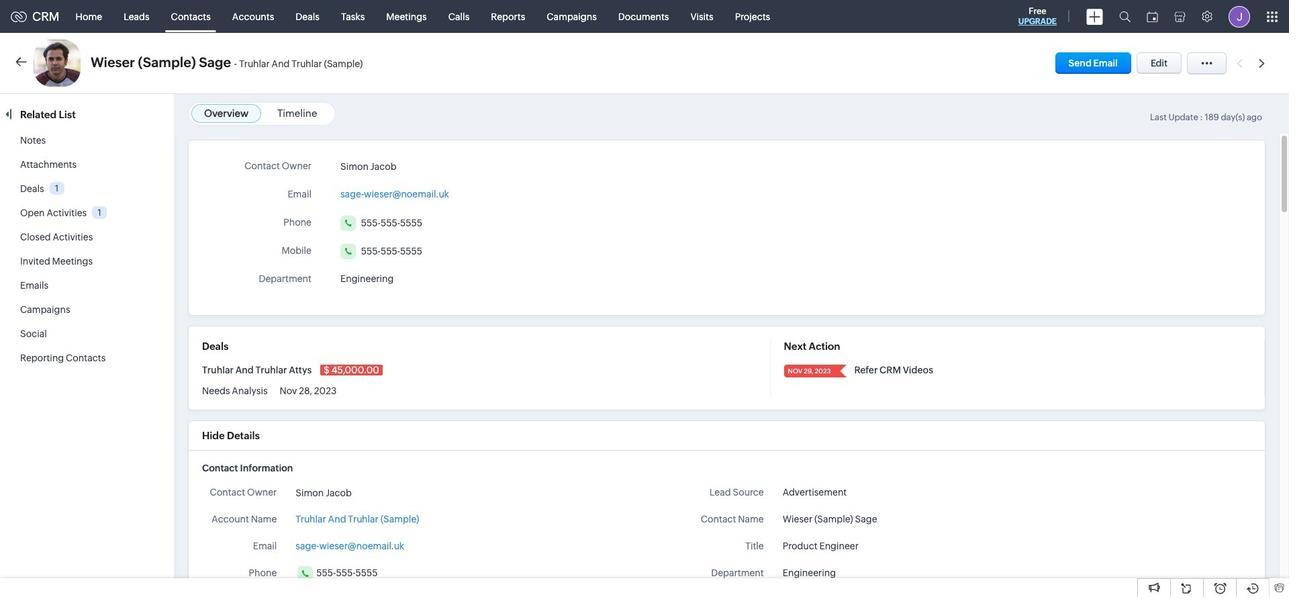 Task type: locate. For each thing, give the bounding box(es) containing it.
search image
[[1120, 11, 1131, 22]]

previous record image
[[1237, 59, 1243, 68]]

create menu image
[[1087, 8, 1104, 25]]

profile element
[[1221, 0, 1259, 33]]

profile image
[[1229, 6, 1251, 27]]



Task type: describe. For each thing, give the bounding box(es) containing it.
logo image
[[11, 11, 27, 22]]

search element
[[1112, 0, 1139, 33]]

next record image
[[1259, 59, 1268, 68]]

calendar image
[[1147, 11, 1159, 22]]

create menu element
[[1079, 0, 1112, 33]]



Task type: vqa. For each thing, say whether or not it's contained in the screenshot.
Previous Record IMAGE
yes



